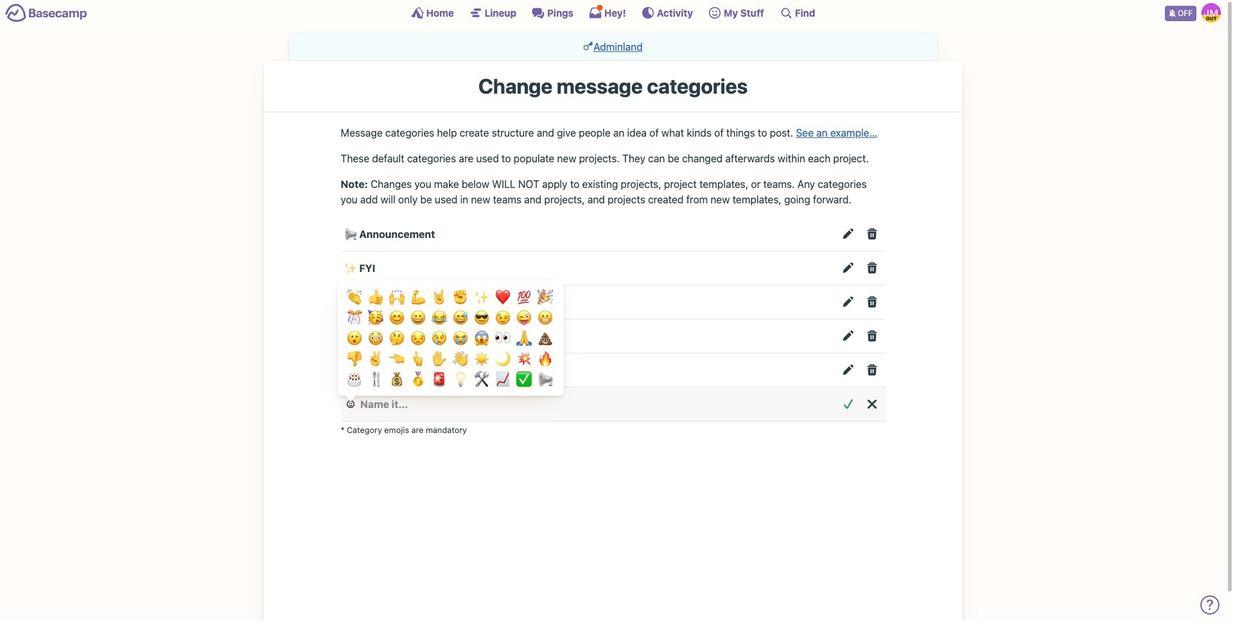 Task type: vqa. For each thing, say whether or not it's contained in the screenshot.
text field at the left
yes



Task type: locate. For each thing, give the bounding box(es) containing it.
None text field
[[344, 396, 358, 413]]

switch accounts image
[[5, 3, 87, 23]]

main element
[[0, 0, 1226, 25]]

jer mill image
[[1202, 3, 1221, 22]]

keyboard shortcut: ⌘ + / image
[[780, 6, 793, 19]]



Task type: describe. For each thing, give the bounding box(es) containing it.
Name it… text field
[[360, 396, 484, 413]]



